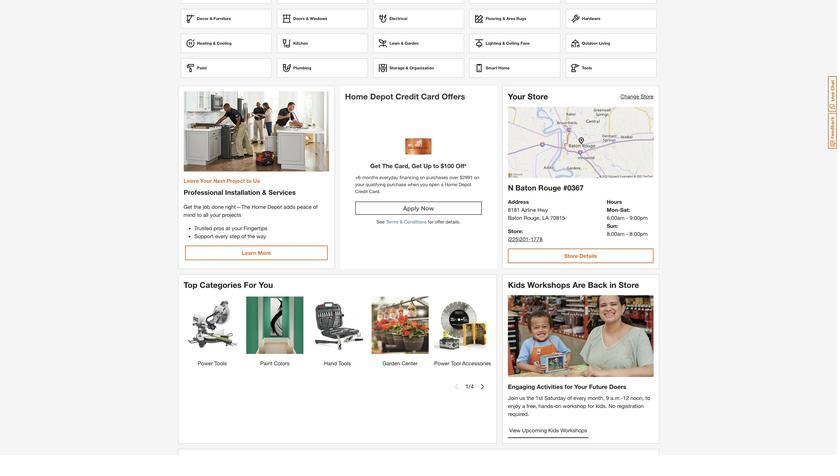 Task type: vqa. For each thing, say whether or not it's contained in the screenshot.
Hours Mon-Sat: 6:00Am - 9:00Pm Sun: 8:00Am - 8:00Pm
yes



Task type: locate. For each thing, give the bounding box(es) containing it.
this is the first slide image
[[454, 385, 459, 390]]

professional installation & services
[[184, 189, 296, 196]]

apply now link
[[355, 202, 482, 215]]

2 vertical spatial for
[[588, 403, 594, 410]]

0 vertical spatial a
[[441, 182, 443, 187]]

2 vertical spatial the
[[527, 395, 534, 402]]

paint down heating
[[197, 65, 207, 70]]

your down the +6-
[[355, 182, 364, 187]]

rouge down airline on the right top of the page
[[524, 215, 539, 221]]

the down fingertips
[[247, 233, 255, 239]]

1 horizontal spatial power
[[434, 360, 449, 367]]

2 horizontal spatial depot
[[459, 182, 471, 187]]

0 vertical spatial rouge
[[538, 184, 561, 192]]

tools inside power tools 'link'
[[214, 360, 227, 367]]

0 vertical spatial for
[[428, 219, 434, 225]]

70815
[[550, 215, 565, 221]]

depot inside the +6-months everyday financing on purchases over $299† on your qualifying purchase when you open a home depot credit card.
[[459, 182, 471, 187]]

doors & windows
[[293, 16, 327, 21]]

1 power from the left
[[198, 360, 213, 367]]

& left services
[[262, 189, 267, 196]]

on down saturday
[[555, 403, 561, 410]]

for
[[428, 219, 434, 225], [565, 384, 573, 391], [588, 403, 594, 410]]

sat:
[[620, 207, 630, 213]]

power for power tools
[[198, 360, 213, 367]]

1 vertical spatial baton
[[508, 215, 522, 221]]

& right lawn
[[401, 41, 404, 46]]

0 vertical spatial credit
[[395, 92, 419, 101]]

rouge left # on the top of page
[[538, 184, 561, 192]]

power tools image
[[184, 297, 241, 354]]

to left us
[[246, 178, 252, 184]]

for up saturday
[[565, 384, 573, 391]]

1 horizontal spatial tools
[[338, 360, 351, 367]]

0 horizontal spatial the
[[194, 204, 201, 210]]

depot inside get the job done right—the home depot adds peace of mind     to all your projects
[[268, 204, 282, 210]]

power tools link
[[184, 297, 241, 368]]

0 horizontal spatial paint
[[197, 65, 207, 70]]

outdoor
[[582, 41, 598, 46]]

tools inside hand tools link
[[338, 360, 351, 367]]

0 horizontal spatial credit
[[355, 189, 368, 194]]

+6-
[[355, 175, 362, 180]]

1 horizontal spatial depot
[[370, 92, 393, 101]]

- down sat:
[[626, 215, 628, 221]]

map preview image
[[508, 107, 653, 178]]

& for garden
[[401, 41, 404, 46]]

1 horizontal spatial your
[[232, 225, 242, 231]]

& for ceiling
[[502, 41, 505, 46]]

month,
[[588, 395, 605, 402]]

1 vertical spatial credit
[[355, 189, 368, 194]]

get left the
[[370, 162, 380, 170]]

power inside power tool accessories link
[[434, 360, 449, 367]]

over
[[449, 175, 458, 180]]

paint inside 'link'
[[260, 360, 272, 367]]

on up you
[[420, 175, 425, 180]]

& left cooling
[[213, 41, 216, 46]]

every down pros
[[215, 233, 228, 239]]

home
[[498, 65, 510, 70], [345, 92, 368, 101], [445, 182, 457, 187], [252, 204, 266, 210]]

heating & cooling
[[197, 41, 232, 46]]

0 horizontal spatial every
[[215, 233, 228, 239]]

rouge
[[538, 184, 561, 192], [524, 215, 539, 221]]

credit left card.
[[355, 189, 368, 194]]

financing
[[400, 175, 419, 180]]

store details link
[[508, 249, 653, 264]]

outdoor living link
[[566, 34, 656, 53]]

1 vertical spatial for
[[565, 384, 573, 391]]

2 horizontal spatial for
[[588, 403, 594, 410]]

2 vertical spatial depot
[[268, 204, 282, 210]]

a down us
[[522, 403, 525, 410]]

your up professional
[[200, 178, 212, 184]]

2 vertical spatial of
[[567, 395, 572, 402]]

step
[[229, 233, 240, 239]]

credit left card
[[395, 92, 419, 101]]

power inside power tools 'link'
[[198, 360, 213, 367]]

of inside get the job done right—the home depot adds peace of mind     to all your projects
[[313, 204, 318, 210]]

1 horizontal spatial paint
[[260, 360, 272, 367]]

fingertips
[[244, 225, 267, 231]]

1 vertical spatial of
[[241, 233, 246, 239]]

tools for power tools
[[214, 360, 227, 367]]

& for organization
[[406, 65, 408, 70]]

1 vertical spatial kids
[[548, 428, 559, 434]]

saturday
[[544, 395, 566, 402]]

1
[[465, 383, 469, 391]]

get left "up"
[[412, 162, 422, 170]]

1 horizontal spatial the
[[247, 233, 255, 239]]

job
[[203, 204, 210, 210]]

lawn & garden link
[[373, 34, 464, 53]]

your down done
[[210, 212, 220, 218]]

+6-months everyday financing on purchases over $299† on your qualifying purchase when you open a home depot credit card.
[[355, 175, 479, 194]]

leave your next project to us
[[184, 178, 260, 184]]

1 horizontal spatial kids
[[548, 428, 559, 434]]

all
[[203, 212, 208, 218]]

2 horizontal spatial your
[[574, 384, 587, 391]]

1 vertical spatial rouge
[[524, 215, 539, 221]]

1 horizontal spatial a
[[522, 403, 525, 410]]

2 power from the left
[[434, 360, 449, 367]]

2 horizontal spatial of
[[567, 395, 572, 402]]

2 horizontal spatial tools
[[582, 65, 592, 70]]

your left the future at the bottom right of the page
[[574, 384, 587, 391]]

every inside join us the 1st saturday of every month, 9 a.m.-12 noon, to enjoy a free, hands-on workshop for kids. no registration required.
[[573, 395, 586, 402]]

&
[[210, 16, 212, 21], [306, 16, 309, 21], [503, 16, 505, 21], [213, 41, 216, 46], [401, 41, 404, 46], [502, 41, 505, 46], [406, 65, 408, 70], [262, 189, 267, 196], [400, 219, 403, 225]]

address 8181 airline hwy baton rouge , la 70815
[[508, 199, 565, 221]]

plumbing
[[293, 65, 311, 70]]

for down month,
[[588, 403, 594, 410]]

cooling
[[217, 41, 232, 46]]

windows
[[310, 16, 327, 21]]

2 horizontal spatial your
[[355, 182, 364, 187]]

garden right lawn
[[405, 41, 419, 46]]

a right open
[[441, 182, 443, 187]]

trusted pros at your fingertips support every step of the way
[[194, 225, 267, 239]]

0 horizontal spatial your
[[200, 178, 212, 184]]

see
[[377, 219, 385, 225]]

garden
[[405, 41, 419, 46], [383, 360, 400, 367]]

depot left adds
[[268, 204, 282, 210]]

1 vertical spatial your
[[210, 212, 220, 218]]

on right $299†
[[474, 175, 479, 180]]

of up workshop
[[567, 395, 572, 402]]

storage & organization link
[[373, 58, 464, 78]]

-
[[626, 215, 628, 221], [626, 231, 628, 237]]

feedback link image
[[828, 113, 837, 149]]

of right peace at the top left
[[313, 204, 318, 210]]

the right us
[[527, 395, 534, 402]]

kids
[[508, 281, 525, 290], [548, 428, 559, 434]]

to right noon,
[[645, 395, 650, 402]]

us
[[519, 395, 525, 402]]

the inside join us the 1st saturday of every month, 9 a.m.-12 noon, to enjoy a free, hands-on workshop for kids. no registration required.
[[527, 395, 534, 402]]

9:00pm
[[630, 215, 648, 221]]

to left all
[[197, 212, 202, 218]]

tool
[[451, 360, 461, 367]]

0 vertical spatial -
[[626, 215, 628, 221]]

2 vertical spatial your
[[232, 225, 242, 231]]

area
[[506, 16, 515, 21]]

& right doors
[[306, 16, 309, 21]]

0 vertical spatial every
[[215, 233, 228, 239]]

get for get the job done right—the home depot adds peace of mind     to all your projects
[[184, 204, 192, 210]]

get up mind
[[184, 204, 192, 210]]

1 horizontal spatial every
[[573, 395, 586, 402]]

lighting & ceiling fans link
[[469, 34, 560, 53]]

1 horizontal spatial your
[[508, 92, 525, 101]]

store
[[528, 92, 548, 101], [641, 93, 653, 99], [508, 228, 522, 235], [564, 253, 578, 259], [619, 281, 639, 290]]

your down smart home link
[[508, 92, 525, 101]]

2 horizontal spatial get
[[412, 162, 422, 170]]

every up workshop
[[573, 395, 586, 402]]

0 horizontal spatial depot
[[268, 204, 282, 210]]

a
[[441, 182, 443, 187], [522, 403, 525, 410]]

9
[[606, 395, 609, 402]]

0 horizontal spatial get
[[184, 204, 192, 210]]

heating & cooling link
[[181, 34, 272, 53]]

power tool accessories image
[[434, 297, 491, 354]]

1 vertical spatial garden
[[383, 360, 400, 367]]

0 horizontal spatial of
[[241, 233, 246, 239]]

0 vertical spatial your
[[355, 182, 364, 187]]

- right 8:00am
[[626, 231, 628, 237]]

for left the 'offer' at the right top of the page
[[428, 219, 434, 225]]

1 vertical spatial every
[[573, 395, 586, 402]]

paint left colors
[[260, 360, 272, 367]]

baton right n
[[515, 184, 536, 192]]

categories
[[200, 281, 242, 290]]

0 vertical spatial depot
[[370, 92, 393, 101]]

2 horizontal spatial the
[[527, 395, 534, 402]]

1 horizontal spatial of
[[313, 204, 318, 210]]

1 vertical spatial depot
[[459, 182, 471, 187]]

project
[[227, 178, 245, 184]]

& right storage
[[406, 65, 408, 70]]

open
[[429, 182, 440, 187]]

to inside get the job done right—the home depot adds peace of mind     to all your projects
[[197, 212, 202, 218]]

0 vertical spatial your
[[508, 92, 525, 101]]

top
[[184, 281, 197, 290]]

1 vertical spatial -
[[626, 231, 628, 237]]

card.
[[369, 189, 381, 194]]

store : (225)201-1778
[[508, 228, 543, 243]]

off*
[[456, 162, 467, 170]]

& left area
[[503, 16, 505, 21]]

0 horizontal spatial kids
[[508, 281, 525, 290]]

address
[[508, 199, 529, 205]]

noon,
[[630, 395, 644, 402]]

the left job at the left top of page
[[194, 204, 201, 210]]

1 vertical spatial a
[[522, 403, 525, 410]]

view
[[509, 428, 521, 434]]

hand
[[324, 360, 337, 367]]

0 vertical spatial of
[[313, 204, 318, 210]]

& left ceiling
[[502, 41, 505, 46]]

1st
[[536, 395, 543, 402]]

1 horizontal spatial get
[[370, 162, 380, 170]]

hand tools image
[[309, 297, 366, 354]]

8:00am
[[607, 231, 625, 237]]

back
[[588, 281, 607, 290]]

your up step
[[232, 225, 242, 231]]

no
[[609, 403, 616, 410]]

rouge inside address 8181 airline hwy baton rouge , la 70815
[[524, 215, 539, 221]]

of
[[313, 204, 318, 210], [241, 233, 246, 239], [567, 395, 572, 402]]

& for cooling
[[213, 41, 216, 46]]

smart home link
[[469, 58, 560, 78]]

0 horizontal spatial your
[[210, 212, 220, 218]]

engaging
[[508, 384, 535, 391]]

0 vertical spatial paint
[[197, 65, 207, 70]]

get inside get the job done right—the home depot adds peace of mind     to all your projects
[[184, 204, 192, 210]]

more
[[258, 250, 271, 256]]

every inside "trusted pros at your fingertips support every step of the way"
[[215, 233, 228, 239]]

1 vertical spatial your
[[200, 178, 212, 184]]

tools
[[582, 65, 592, 70], [214, 360, 227, 367], [338, 360, 351, 367]]

0 vertical spatial the
[[194, 204, 201, 210]]

& right decor
[[210, 16, 212, 21]]

paint for paint
[[197, 65, 207, 70]]

baton down 8181
[[508, 215, 522, 221]]

5bxxb4jqsluaqv49zu0a9v element
[[373, 0, 464, 4]]

paint colors image
[[246, 297, 304, 354]]

power tools
[[198, 360, 227, 367]]

to
[[433, 162, 439, 170], [246, 178, 252, 184], [197, 212, 202, 218], [645, 395, 650, 402]]

smart
[[486, 65, 497, 70]]

1 vertical spatial paint
[[260, 360, 272, 367]]

doors
[[293, 16, 305, 21]]

0 horizontal spatial a
[[441, 182, 443, 187]]

0 horizontal spatial tools
[[214, 360, 227, 367]]

get the job done right—the home depot adds peace of mind     to all your projects
[[184, 204, 318, 218]]

store inside store : (225)201-1778
[[508, 228, 522, 235]]

1 horizontal spatial garden
[[405, 41, 419, 46]]

depot down storage
[[370, 92, 393, 101]]

0 vertical spatial garden
[[405, 41, 419, 46]]

1 vertical spatial the
[[247, 233, 255, 239]]

mon-
[[607, 207, 620, 213]]

depot down $299†
[[459, 182, 471, 187]]

next slide image
[[480, 385, 485, 390]]

join
[[508, 395, 518, 402]]

view upcoming kids workshops link
[[508, 424, 589, 439]]

2 horizontal spatial on
[[555, 403, 561, 410]]

12
[[623, 395, 629, 402]]

0 horizontal spatial power
[[198, 360, 213, 367]]

workshops down workshop
[[560, 428, 587, 434]]

on
[[420, 175, 425, 180], [474, 175, 479, 180], [555, 403, 561, 410]]

workshops left are
[[527, 281, 570, 290]]

plumbing link
[[277, 58, 368, 78]]

credit card icon image
[[405, 138, 432, 158]]

of right step
[[241, 233, 246, 239]]

garden left center
[[383, 360, 400, 367]]

every
[[215, 233, 228, 239], [573, 395, 586, 402]]

1 horizontal spatial for
[[565, 384, 573, 391]]



Task type: describe. For each thing, give the bounding box(es) containing it.
map pin image
[[578, 138, 585, 144]]

2 - from the top
[[626, 231, 628, 237]]

smart home placeholder image
[[475, 64, 483, 72]]

offers
[[442, 92, 465, 101]]

paint for paint colors
[[260, 360, 272, 367]]

:
[[522, 228, 523, 235]]

paint link
[[181, 58, 272, 78]]

8:00pm
[[630, 231, 648, 237]]

the inside "trusted pros at your fingertips support every step of the way"
[[247, 233, 255, 239]]

sun:
[[607, 223, 618, 229]]

done
[[212, 204, 224, 210]]

0 vertical spatial baton
[[515, 184, 536, 192]]

$100
[[441, 162, 454, 170]]

decor & furniture link
[[181, 9, 272, 28]]

services
[[268, 189, 296, 196]]

organization
[[410, 65, 434, 70]]

up
[[423, 162, 432, 170]]

storage & organization
[[389, 65, 434, 70]]

see terms & conditions for offer details.
[[377, 219, 461, 225]]

every for month,
[[573, 395, 586, 402]]

learn
[[242, 250, 256, 256]]

outdoor living
[[582, 41, 610, 46]]

a inside the +6-months everyday financing on purchases over $299† on your qualifying purchase when you open a home depot credit card.
[[441, 182, 443, 187]]

furniture
[[214, 16, 231, 21]]

tools inside tools link
[[582, 65, 592, 70]]

change
[[621, 93, 639, 99]]

0 horizontal spatial on
[[420, 175, 425, 180]]

1 horizontal spatial on
[[474, 175, 479, 180]]

& for area
[[503, 16, 505, 21]]

apply now
[[403, 205, 434, 212]]

1 horizontal spatial credit
[[395, 92, 419, 101]]

0 horizontal spatial garden
[[383, 360, 400, 367]]

your inside "trusted pros at your fingertips support every step of the way"
[[232, 225, 242, 231]]

tools link
[[566, 58, 656, 78]]

the inside get the job done right—the home depot adds peace of mind     to all your projects
[[194, 204, 201, 210]]

professional
[[184, 189, 223, 196]]

purchases
[[426, 175, 448, 180]]

kitchen link
[[277, 34, 368, 53]]

0 horizontal spatial for
[[428, 219, 434, 225]]

2 vertical spatial your
[[574, 384, 587, 391]]

power tool accessories
[[434, 360, 491, 367]]

support
[[194, 233, 214, 239]]

to right "up"
[[433, 162, 439, 170]]

lawn
[[389, 41, 400, 46]]

your inside get the job done right—the home depot adds peace of mind     to all your projects
[[210, 212, 220, 218]]

6vtzndvpnxglndbasrejsq element
[[277, 0, 368, 4]]

tools for hand tools
[[338, 360, 351, 367]]

kids.
[[596, 403, 607, 410]]

doers
[[609, 384, 626, 391]]

living
[[599, 41, 610, 46]]

pros
[[214, 225, 224, 231]]

garden center link
[[371, 297, 429, 368]]

& for furniture
[[210, 16, 212, 21]]

heating
[[197, 41, 212, 46]]

every for step
[[215, 233, 228, 239]]

hwy
[[537, 207, 548, 213]]

baton inside address 8181 airline hwy baton rouge , la 70815
[[508, 215, 522, 221]]

& for windows
[[306, 16, 309, 21]]

right—the
[[225, 204, 250, 210]]

at
[[226, 225, 230, 231]]

get the card, get up to $100 off*
[[370, 162, 467, 170]]

adds
[[284, 204, 295, 210]]

get for get the card, get up to $100 off*
[[370, 162, 380, 170]]

learn more
[[242, 250, 271, 256]]

/
[[469, 383, 471, 391]]

(225)201-
[[508, 236, 531, 243]]

decor & furniture
[[197, 16, 231, 21]]

in
[[610, 281, 616, 290]]

to inside join us the 1st saturday of every month, 9 a.m.-12 noon, to enjoy a free, hands-on workshop for kids. no registration required.
[[645, 395, 650, 402]]

3ludms9lnmxtudypiaoimm element
[[566, 0, 656, 4]]

card
[[421, 92, 439, 101]]

details.
[[446, 219, 461, 225]]

#
[[563, 184, 567, 192]]

kids workshops image
[[508, 296, 653, 378]]

flooring & area rugs link
[[469, 9, 560, 28]]

& right terms
[[400, 219, 403, 225]]

of inside "trusted pros at your fingertips support every step of the way"
[[241, 233, 246, 239]]

hardware link
[[566, 9, 656, 28]]

flooring & area rugs
[[486, 16, 526, 21]]

change store
[[621, 93, 653, 99]]

lawn & garden
[[389, 41, 419, 46]]

1 / 4
[[465, 383, 474, 391]]

required.
[[508, 411, 529, 418]]

on inside join us the 1st saturday of every month, 9 a.m.-12 noon, to enjoy a free, hands-on workshop for kids. no registration required.
[[555, 403, 561, 410]]

electrical
[[389, 16, 407, 21]]

0 vertical spatial workshops
[[527, 281, 570, 290]]

a inside join us the 1st saturday of every month, 9 a.m.-12 noon, to enjoy a free, hands-on workshop for kids. no registration required.
[[522, 403, 525, 410]]

decor
[[197, 16, 209, 21]]

terms & conditions button
[[386, 219, 427, 226]]

0 vertical spatial kids
[[508, 281, 525, 290]]

home depot credit card offers
[[345, 92, 465, 101]]

installation
[[225, 189, 260, 196]]

of inside join us the 1st saturday of every month, 9 a.m.-12 noon, to enjoy a free, hands-on workshop for kids. no registration required.
[[567, 395, 572, 402]]

projects
[[222, 212, 241, 218]]

home inside get the job done right—the home depot adds peace of mind     to all your projects
[[252, 204, 266, 210]]

the
[[382, 162, 393, 170]]

your store
[[508, 92, 548, 101]]

1778
[[531, 236, 543, 243]]

live chat image
[[828, 76, 837, 112]]

credit inside the +6-months everyday financing on purchases over $299† on your qualifying purchase when you open a home depot credit card.
[[355, 189, 368, 194]]

1onjdn0rhhviqok49rj0vs element
[[181, 0, 272, 4]]

engaging activities for your future doers
[[508, 384, 626, 391]]

kids workshops are back in store
[[508, 281, 639, 290]]

you
[[420, 182, 428, 187]]

3jhepunditq4xce1mi66sv element
[[469, 0, 560, 4]]

paint colors
[[260, 360, 290, 367]]

paint colors link
[[246, 297, 304, 368]]

doors & windows link
[[277, 9, 368, 28]]

details
[[579, 253, 597, 259]]

enjoy
[[508, 403, 521, 410]]

home inside the +6-months everyday financing on purchases over $299† on your qualifying purchase when you open a home depot credit card.
[[445, 182, 457, 187]]

top categories for you
[[184, 281, 273, 290]]

n
[[508, 184, 513, 192]]

n baton rouge # 0367
[[508, 184, 584, 192]]

4
[[471, 383, 474, 391]]

for inside join us the 1st saturday of every month, 9 a.m.-12 noon, to enjoy a free, hands-on workshop for kids. no registration required.
[[588, 403, 594, 410]]

garden center image
[[371, 297, 429, 354]]

power for power tool accessories
[[434, 360, 449, 367]]

1 vertical spatial workshops
[[560, 428, 587, 434]]

workshop
[[563, 403, 586, 410]]

1 - from the top
[[626, 215, 628, 221]]

everyday
[[379, 175, 398, 180]]

learn more link
[[185, 246, 328, 260]]

hand tools
[[324, 360, 351, 367]]

your inside the +6-months everyday financing on purchases over $299† on your qualifying purchase when you open a home depot credit card.
[[355, 182, 364, 187]]

fans
[[521, 41, 530, 46]]



